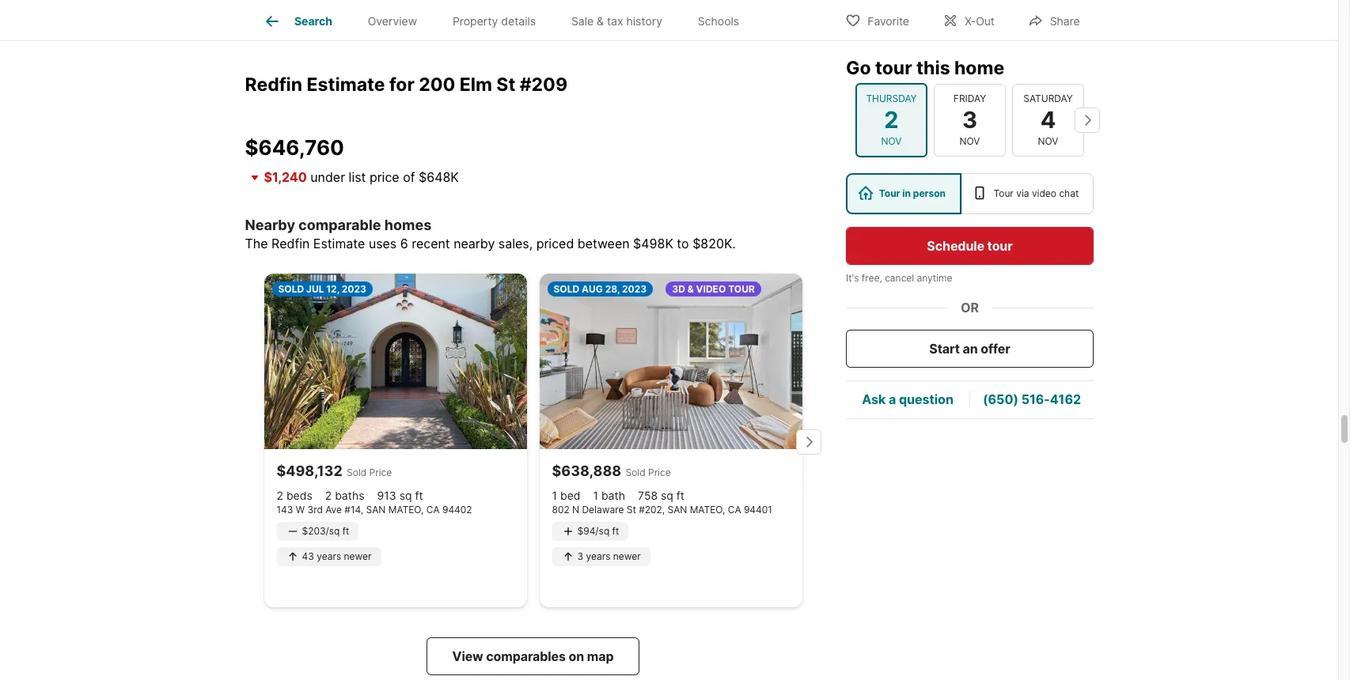 Task type: describe. For each thing, give the bounding box(es) containing it.
view comparables on map button
[[426, 638, 640, 676]]

12,
[[326, 284, 340, 296]]

43
[[302, 551, 314, 563]]

$203/sq
[[302, 526, 340, 538]]

sold for $638,888
[[554, 284, 580, 296]]

sq for $498,132
[[400, 489, 412, 503]]

tour via video chat
[[994, 188, 1079, 200]]

(650) 516-4162
[[983, 392, 1081, 408]]

newer for $638,888
[[613, 551, 641, 563]]

years for $498,132
[[317, 551, 341, 563]]

ask a question
[[862, 392, 954, 408]]

offer
[[981, 341, 1010, 357]]

home
[[954, 57, 1004, 79]]

$498,132 sold price
[[277, 463, 392, 480]]

next image
[[1075, 108, 1100, 133]]

ca for $498,132
[[426, 504, 440, 516]]

elm
[[460, 73, 492, 96]]

94402
[[442, 504, 472, 516]]

6
[[400, 236, 408, 252]]

802
[[552, 504, 570, 516]]

tour for schedule
[[987, 238, 1013, 254]]

(650)
[[983, 392, 1019, 408]]

for
[[389, 73, 415, 96]]

sale & tax history
[[572, 14, 663, 28]]

start
[[929, 341, 960, 357]]

2 beds
[[277, 489, 313, 503]]

chat
[[1059, 188, 1079, 200]]

1 for 1 bed
[[552, 489, 557, 503]]

0 vertical spatial redfin
[[245, 73, 303, 96]]

between
[[578, 236, 630, 252]]

view
[[453, 649, 483, 665]]

view comparables on map
[[453, 649, 614, 665]]

an
[[963, 341, 978, 357]]

video
[[1032, 188, 1057, 200]]

the
[[245, 236, 268, 252]]

sale
[[572, 14, 594, 28]]

a
[[889, 392, 896, 408]]

tax
[[607, 14, 624, 28]]

1 bed
[[552, 489, 581, 503]]

2 for 2 baths
[[325, 489, 332, 503]]

ft right $94/sq
[[612, 526, 619, 538]]

802 n delaware st #202, san mateo, ca 94401
[[552, 504, 773, 516]]

price for $638,888
[[648, 467, 671, 479]]

(650) 516-4162 link
[[983, 392, 1081, 408]]

delaware
[[582, 504, 624, 516]]

estimate inside 'nearby comparable homes the redfin estimate uses 6 recent nearby sales, priced between $498k to $820k.'
[[313, 236, 365, 252]]

redfin estimate for 200 elm st #209
[[245, 73, 568, 96]]

it's
[[846, 272, 859, 284]]

94401
[[744, 504, 773, 516]]

anytime
[[917, 272, 952, 284]]

0 vertical spatial st
[[497, 73, 516, 96]]

price for $498,132
[[369, 467, 392, 479]]

saturday
[[1024, 92, 1073, 104]]

to
[[677, 236, 689, 252]]

2 for 2 beds
[[277, 489, 283, 503]]

2 inside thursday 2 nov
[[884, 106, 899, 134]]

143 w 3rd ave #14, san mateo, ca 94402
[[277, 504, 472, 516]]

tour for tour in person
[[879, 188, 900, 200]]

& for video
[[688, 284, 694, 296]]

recent
[[412, 236, 450, 252]]

nearby
[[245, 217, 295, 233]]

758 sq ft
[[638, 489, 685, 503]]

or
[[961, 300, 979, 316]]

sold for $498,132
[[278, 284, 304, 296]]

nov for 3
[[960, 135, 980, 147]]

3rd
[[308, 504, 323, 516]]

n
[[572, 504, 580, 516]]

redfin inside 'nearby comparable homes the redfin estimate uses 6 recent nearby sales, priced between $498k to $820k.'
[[272, 236, 310, 252]]

property details tab
[[435, 2, 554, 40]]

$203/sq ft
[[302, 526, 350, 538]]

favorite button
[[832, 4, 923, 36]]

question
[[899, 392, 954, 408]]

nearby
[[454, 236, 495, 252]]

143
[[277, 504, 293, 516]]

start an offer
[[929, 341, 1010, 357]]

in
[[902, 188, 911, 200]]

$498,132
[[277, 463, 343, 480]]

0 horizontal spatial 3
[[578, 551, 584, 563]]

share button
[[1015, 4, 1094, 36]]

1 bath
[[593, 489, 625, 503]]

saturday 4 nov
[[1024, 92, 1073, 147]]

cancel
[[885, 272, 914, 284]]

go tour this home
[[846, 57, 1004, 79]]

priced
[[537, 236, 574, 252]]

video
[[696, 284, 726, 296]]

2 baths
[[325, 489, 365, 503]]

2023 for $498,132
[[342, 284, 367, 296]]

favorite
[[868, 14, 910, 27]]

history
[[627, 14, 663, 28]]

aug
[[582, 284, 603, 296]]

list
[[349, 169, 366, 185]]

4
[[1040, 106, 1056, 134]]

bed
[[560, 489, 581, 503]]

photo of 143 w 3rd ave #14, san mateo, ca 94402 image
[[264, 274, 527, 449]]

mateo, for $638,888
[[690, 504, 725, 516]]

homes
[[385, 217, 432, 233]]

uses
[[369, 236, 397, 252]]

sold for $638,888
[[626, 467, 646, 479]]

tour in person
[[879, 188, 946, 200]]

758
[[638, 489, 658, 503]]

sq for $638,888
[[661, 489, 674, 503]]

ft right 913
[[415, 489, 423, 503]]

ft up 802 n delaware st #202, san mateo, ca 94401 on the bottom of page
[[677, 489, 685, 503]]

sold for $498,132
[[347, 467, 367, 479]]

start an offer button
[[846, 330, 1094, 368]]

details
[[501, 14, 536, 28]]

tour via video chat option
[[961, 173, 1094, 215]]

2023 for $638,888
[[622, 284, 647, 296]]



Task type: vqa. For each thing, say whether or not it's contained in the screenshot.
the bottom Any
no



Task type: locate. For each thing, give the bounding box(es) containing it.
price up '758 sq ft'
[[648, 467, 671, 479]]

1 mateo, from the left
[[389, 504, 424, 516]]

nov inside thursday 2 nov
[[881, 135, 902, 147]]

2 mateo, from the left
[[690, 504, 725, 516]]

#202,
[[639, 504, 665, 516]]

1 horizontal spatial years
[[586, 551, 611, 563]]

x-out
[[965, 14, 995, 27]]

2023 right 28,
[[622, 284, 647, 296]]

0 horizontal spatial tour
[[875, 57, 912, 79]]

redfin down nearby
[[272, 236, 310, 252]]

sold inside $638,888 sold price
[[626, 467, 646, 479]]

0 horizontal spatial 2
[[277, 489, 283, 503]]

1 san from the left
[[366, 504, 386, 516]]

1 nov from the left
[[881, 135, 902, 147]]

jul
[[306, 284, 324, 296]]

1 sq from the left
[[400, 489, 412, 503]]

years down $94/sq ft
[[586, 551, 611, 563]]

san
[[366, 504, 386, 516], [668, 504, 687, 516]]

& left "tax"
[[597, 14, 604, 28]]

2 horizontal spatial nov
[[1038, 135, 1058, 147]]

tour left via
[[994, 188, 1014, 200]]

1 horizontal spatial sold
[[626, 467, 646, 479]]

sold left jul
[[278, 284, 304, 296]]

mateo, for $498,132
[[389, 504, 424, 516]]

0 horizontal spatial 2023
[[342, 284, 367, 296]]

1 horizontal spatial 2
[[325, 489, 332, 503]]

1 for 1 bath
[[593, 489, 599, 503]]

3 nov from the left
[[1038, 135, 1058, 147]]

x-out button
[[929, 4, 1008, 36]]

0 horizontal spatial tour
[[879, 188, 900, 200]]

newer for $498,132
[[344, 551, 372, 563]]

sale & tax history tab
[[554, 2, 680, 40]]

share
[[1050, 14, 1080, 27]]

2 years from the left
[[586, 551, 611, 563]]

1 vertical spatial 3
[[578, 551, 584, 563]]

overview tab
[[350, 2, 435, 40]]

ca
[[426, 504, 440, 516], [728, 504, 741, 516]]

1 sold from the left
[[278, 284, 304, 296]]

this
[[916, 57, 950, 79]]

1 horizontal spatial sq
[[661, 489, 674, 503]]

sold
[[278, 284, 304, 296], [554, 284, 580, 296]]

$648k
[[419, 169, 459, 185]]

free,
[[862, 272, 882, 284]]

comparable
[[299, 217, 381, 233]]

2 down 'thursday'
[[884, 106, 899, 134]]

1 sold from the left
[[347, 467, 367, 479]]

person
[[913, 188, 946, 200]]

3 inside friday 3 nov
[[962, 106, 977, 134]]

newer down $94/sq ft
[[613, 551, 641, 563]]

0 vertical spatial 3
[[962, 106, 977, 134]]

3d
[[672, 284, 686, 296]]

$638,888 sold price
[[552, 463, 671, 480]]

0 horizontal spatial ca
[[426, 504, 440, 516]]

nov inside friday 3 nov
[[960, 135, 980, 147]]

1 horizontal spatial 1
[[593, 489, 599, 503]]

0 horizontal spatial san
[[366, 504, 386, 516]]

$1,240
[[264, 169, 307, 185]]

nov down 'thursday'
[[881, 135, 902, 147]]

$94/sq
[[578, 526, 610, 538]]

sold inside $498,132 sold price
[[347, 467, 367, 479]]

nov down "4"
[[1038, 135, 1058, 147]]

1 horizontal spatial tour
[[987, 238, 1013, 254]]

price up 913
[[369, 467, 392, 479]]

0 vertical spatial &
[[597, 14, 604, 28]]

x-
[[965, 14, 976, 27]]

1 1 from the left
[[552, 489, 557, 503]]

redfin up $646,760
[[245, 73, 303, 96]]

0 horizontal spatial sq
[[400, 489, 412, 503]]

tour
[[728, 284, 755, 296]]

schedule tour button
[[846, 227, 1094, 265]]

1 vertical spatial tour
[[987, 238, 1013, 254]]

tour right schedule
[[987, 238, 1013, 254]]

1 price from the left
[[369, 467, 392, 479]]

sold aug 28, 2023
[[554, 284, 647, 296]]

1 horizontal spatial &
[[688, 284, 694, 296]]

28,
[[605, 284, 620, 296]]

st left #202,
[[627, 504, 636, 516]]

1 ca from the left
[[426, 504, 440, 516]]

tour in person option
[[846, 173, 961, 215]]

ft
[[415, 489, 423, 503], [677, 489, 685, 503], [343, 526, 350, 538], [612, 526, 619, 538]]

0 horizontal spatial mateo,
[[389, 504, 424, 516]]

tour up 'thursday'
[[875, 57, 912, 79]]

ask a question link
[[862, 392, 954, 408]]

sales,
[[499, 236, 533, 252]]

2 sq from the left
[[661, 489, 674, 503]]

list box
[[846, 173, 1094, 215]]

tour left in
[[879, 188, 900, 200]]

1 horizontal spatial san
[[668, 504, 687, 516]]

#14,
[[345, 504, 364, 516]]

$820k.
[[693, 236, 736, 252]]

ca left 94402
[[426, 504, 440, 516]]

4162
[[1050, 392, 1081, 408]]

1 vertical spatial redfin
[[272, 236, 310, 252]]

san for $498,132
[[366, 504, 386, 516]]

sq right 913
[[400, 489, 412, 503]]

sold up baths on the left
[[347, 467, 367, 479]]

ca for $638,888
[[728, 504, 741, 516]]

nov for 2
[[881, 135, 902, 147]]

1 horizontal spatial price
[[648, 467, 671, 479]]

2 1 from the left
[[593, 489, 599, 503]]

nov inside saturday 4 nov
[[1038, 135, 1058, 147]]

tab list
[[245, 0, 770, 40]]

price inside $498,132 sold price
[[369, 467, 392, 479]]

san down 913
[[366, 504, 386, 516]]

san for $638,888
[[668, 504, 687, 516]]

schools
[[698, 14, 740, 28]]

st right elm
[[497, 73, 516, 96]]

years right 43
[[317, 551, 341, 563]]

1 horizontal spatial tour
[[994, 188, 1014, 200]]

1 2023 from the left
[[342, 284, 367, 296]]

2 newer from the left
[[613, 551, 641, 563]]

1 up 802
[[552, 489, 557, 503]]

estimate down the 'comparable'
[[313, 236, 365, 252]]

years
[[317, 551, 341, 563], [586, 551, 611, 563]]

#209
[[520, 73, 568, 96]]

None button
[[855, 83, 927, 158], [934, 84, 1006, 157], [1012, 84, 1084, 157], [855, 83, 927, 158], [934, 84, 1006, 157], [1012, 84, 1084, 157]]

& right 3d
[[688, 284, 694, 296]]

3 down 'friday'
[[962, 106, 977, 134]]

1 horizontal spatial ca
[[728, 504, 741, 516]]

ca left the 94401
[[728, 504, 741, 516]]

sq
[[400, 489, 412, 503], [661, 489, 674, 503]]

2 horizontal spatial 2
[[884, 106, 899, 134]]

516-
[[1021, 392, 1050, 408]]

0 horizontal spatial years
[[317, 551, 341, 563]]

property
[[453, 14, 498, 28]]

ask
[[862, 392, 886, 408]]

tour
[[875, 57, 912, 79], [987, 238, 1013, 254]]

3d & video tour
[[672, 284, 755, 296]]

0 horizontal spatial newer
[[344, 551, 372, 563]]

1 horizontal spatial mateo,
[[690, 504, 725, 516]]

1 horizontal spatial newer
[[613, 551, 641, 563]]

0 horizontal spatial sold
[[347, 467, 367, 479]]

1
[[552, 489, 557, 503], [593, 489, 599, 503]]

nov for 4
[[1038, 135, 1058, 147]]

comparables
[[486, 649, 566, 665]]

& for tax
[[597, 14, 604, 28]]

1 horizontal spatial sold
[[554, 284, 580, 296]]

schools tab
[[680, 2, 757, 40]]

thursday
[[866, 92, 917, 104]]

tour for tour via video chat
[[994, 188, 1014, 200]]

tour inside button
[[987, 238, 1013, 254]]

2 san from the left
[[668, 504, 687, 516]]

it's free, cancel anytime
[[846, 272, 952, 284]]

bath
[[602, 489, 625, 503]]

nov down 'friday'
[[960, 135, 980, 147]]

mateo, left the 94401
[[690, 504, 725, 516]]

1 vertical spatial &
[[688, 284, 694, 296]]

1 tour from the left
[[879, 188, 900, 200]]

43 years newer
[[302, 551, 372, 563]]

price
[[369, 467, 392, 479], [648, 467, 671, 479]]

via
[[1016, 188, 1029, 200]]

0 horizontal spatial st
[[497, 73, 516, 96]]

1 years from the left
[[317, 551, 341, 563]]

photo of 802 n delaware st #202, san mateo, ca 94401 image
[[540, 274, 802, 449]]

0 vertical spatial estimate
[[307, 73, 385, 96]]

price inside $638,888 sold price
[[648, 467, 671, 479]]

1 newer from the left
[[344, 551, 372, 563]]

friday 3 nov
[[953, 92, 986, 147]]

go
[[846, 57, 871, 79]]

&
[[597, 14, 604, 28], [688, 284, 694, 296]]

0 horizontal spatial &
[[597, 14, 604, 28]]

1 vertical spatial st
[[627, 504, 636, 516]]

1 horizontal spatial 2023
[[622, 284, 647, 296]]

2 up ave
[[325, 489, 332, 503]]

200
[[419, 73, 456, 96]]

3
[[962, 106, 977, 134], [578, 551, 584, 563]]

schedule tour
[[927, 238, 1013, 254]]

nov
[[881, 135, 902, 147], [960, 135, 980, 147], [1038, 135, 1058, 147]]

newer down $203/sq ft
[[344, 551, 372, 563]]

w
[[296, 504, 305, 516]]

1 horizontal spatial nov
[[960, 135, 980, 147]]

tab list containing search
[[245, 0, 770, 40]]

thursday 2 nov
[[866, 92, 917, 147]]

sold up 758
[[626, 467, 646, 479]]

1 horizontal spatial 3
[[962, 106, 977, 134]]

ft down #14,
[[343, 526, 350, 538]]

nearby comparable homes the redfin estimate uses 6 recent nearby sales, priced between $498k to $820k.
[[245, 217, 736, 252]]

mateo, down 913 sq ft
[[389, 504, 424, 516]]

3 years newer
[[578, 551, 641, 563]]

sold jul 12, 2023
[[278, 284, 367, 296]]

sold left 'aug'
[[554, 284, 580, 296]]

years for $638,888
[[586, 551, 611, 563]]

0 horizontal spatial nov
[[881, 135, 902, 147]]

2 up 143
[[277, 489, 283, 503]]

2 price from the left
[[648, 467, 671, 479]]

schedule
[[927, 238, 984, 254]]

0 vertical spatial tour
[[875, 57, 912, 79]]

1 vertical spatial estimate
[[313, 236, 365, 252]]

san down '758 sq ft'
[[668, 504, 687, 516]]

2 2023 from the left
[[622, 284, 647, 296]]

2 sold from the left
[[554, 284, 580, 296]]

1 up 'delaware'
[[593, 489, 599, 503]]

tour for go
[[875, 57, 912, 79]]

2023 right 12,
[[342, 284, 367, 296]]

st
[[497, 73, 516, 96], [627, 504, 636, 516]]

of
[[403, 169, 415, 185]]

overview
[[368, 14, 417, 28]]

sq up 802 n delaware st #202, san mateo, ca 94401 on the bottom of page
[[661, 489, 674, 503]]

estimate left the for
[[307, 73, 385, 96]]

2 tour from the left
[[994, 188, 1014, 200]]

0 horizontal spatial sold
[[278, 284, 304, 296]]

next image
[[796, 430, 821, 455]]

& inside tab
[[597, 14, 604, 28]]

2 nov from the left
[[960, 135, 980, 147]]

0 horizontal spatial price
[[369, 467, 392, 479]]

2 sold from the left
[[626, 467, 646, 479]]

1 horizontal spatial st
[[627, 504, 636, 516]]

3 down $94/sq
[[578, 551, 584, 563]]

2 ca from the left
[[728, 504, 741, 516]]

search
[[294, 14, 332, 28]]

list box containing tour in person
[[846, 173, 1094, 215]]

0 horizontal spatial 1
[[552, 489, 557, 503]]



